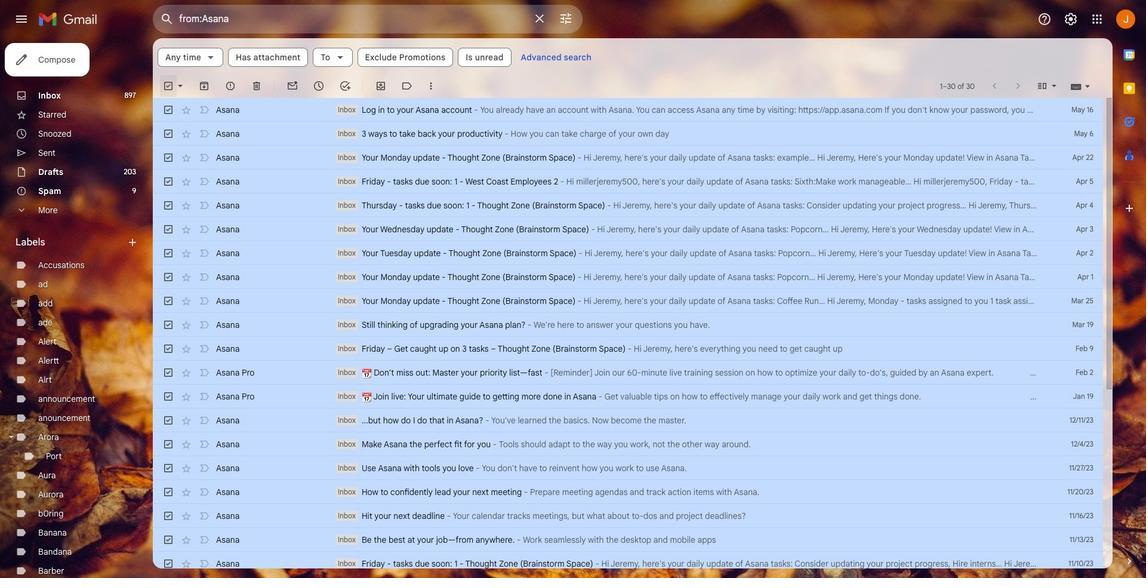 Task type: locate. For each thing, give the bounding box(es) containing it.
tab list
[[1113, 38, 1146, 535]]

16 row from the top
[[153, 456, 1103, 480]]

15 row from the top
[[153, 432, 1103, 456]]

toggle split pane mode image
[[1037, 80, 1049, 92]]

10 row from the top
[[153, 313, 1103, 337]]

row
[[153, 98, 1103, 122], [153, 122, 1103, 146], [153, 146, 1103, 170], [153, 170, 1103, 193], [153, 193, 1103, 217], [153, 217, 1103, 241], [153, 241, 1103, 265], [153, 265, 1103, 289], [153, 289, 1103, 313], [153, 313, 1103, 337], [153, 337, 1103, 361], [153, 361, 1103, 385], [153, 385, 1103, 408], [153, 408, 1103, 432], [153, 432, 1103, 456], [153, 456, 1103, 480], [153, 480, 1103, 504], [153, 504, 1103, 528], [153, 528, 1103, 552], [153, 552, 1103, 576]]

3 row from the top
[[153, 146, 1103, 170]]

support image
[[1038, 12, 1052, 26]]

None search field
[[153, 5, 583, 33]]

more email options image
[[425, 80, 437, 92]]

report spam image
[[225, 80, 236, 92]]

delete image
[[251, 80, 263, 92]]

13 row from the top
[[153, 385, 1103, 408]]

1 vertical spatial 📆 image
[[362, 392, 372, 402]]

📆 image
[[362, 368, 372, 378], [362, 392, 372, 402]]

advanced search options image
[[554, 7, 578, 30]]

settings image
[[1064, 12, 1078, 26]]

main content
[[153, 38, 1113, 578]]

None checkbox
[[162, 104, 174, 116], [162, 152, 174, 164], [162, 199, 174, 211], [162, 223, 174, 235], [162, 247, 174, 259], [162, 271, 174, 283], [162, 295, 174, 307], [162, 343, 174, 355], [162, 414, 174, 426], [162, 486, 174, 498], [162, 510, 174, 522], [162, 534, 174, 546], [162, 558, 174, 570], [162, 104, 174, 116], [162, 152, 174, 164], [162, 199, 174, 211], [162, 223, 174, 235], [162, 247, 174, 259], [162, 271, 174, 283], [162, 295, 174, 307], [162, 343, 174, 355], [162, 414, 174, 426], [162, 486, 174, 498], [162, 510, 174, 522], [162, 534, 174, 546], [162, 558, 174, 570]]

navigation
[[0, 38, 153, 578]]

📆 image for 13th row
[[362, 392, 372, 402]]

18 row from the top
[[153, 504, 1103, 528]]

move to inbox image
[[375, 80, 387, 92]]

None checkbox
[[162, 80, 174, 92], [162, 128, 174, 140], [162, 176, 174, 187], [162, 319, 174, 331], [162, 367, 174, 379], [162, 391, 174, 402], [162, 438, 174, 450], [162, 462, 174, 474], [162, 80, 174, 92], [162, 128, 174, 140], [162, 176, 174, 187], [162, 319, 174, 331], [162, 367, 174, 379], [162, 391, 174, 402], [162, 438, 174, 450], [162, 462, 174, 474]]

add to tasks image
[[339, 80, 351, 92]]

1 📆 image from the top
[[362, 368, 372, 378]]

heading
[[16, 236, 127, 248]]

2 row from the top
[[153, 122, 1103, 146]]

2 📆 image from the top
[[362, 392, 372, 402]]

0 vertical spatial 📆 image
[[362, 368, 372, 378]]



Task type: describe. For each thing, give the bounding box(es) containing it.
6 row from the top
[[153, 217, 1103, 241]]

8 row from the top
[[153, 265, 1103, 289]]

17 row from the top
[[153, 480, 1103, 504]]

14 row from the top
[[153, 408, 1103, 432]]

19 row from the top
[[153, 528, 1103, 552]]

main menu image
[[14, 12, 29, 26]]

12 row from the top
[[153, 361, 1103, 385]]

20 row from the top
[[153, 552, 1103, 576]]

labels image
[[401, 80, 413, 92]]

11 row from the top
[[153, 337, 1103, 361]]

7 row from the top
[[153, 241, 1103, 265]]

Search mail text field
[[179, 13, 525, 25]]

📆 image for 9th row from the bottom of the page
[[362, 368, 372, 378]]

5 row from the top
[[153, 193, 1103, 217]]

4 row from the top
[[153, 170, 1103, 193]]

archive image
[[198, 80, 210, 92]]

gmail image
[[38, 7, 103, 31]]

select input tool image
[[1084, 82, 1092, 91]]

9 row from the top
[[153, 289, 1103, 313]]

snooze image
[[313, 80, 325, 92]]

1 row from the top
[[153, 98, 1103, 122]]

clear search image
[[528, 7, 552, 30]]

search mail image
[[156, 8, 178, 30]]



Task type: vqa. For each thing, say whether or not it's contained in the screenshot.
THE ENOUGH
no



